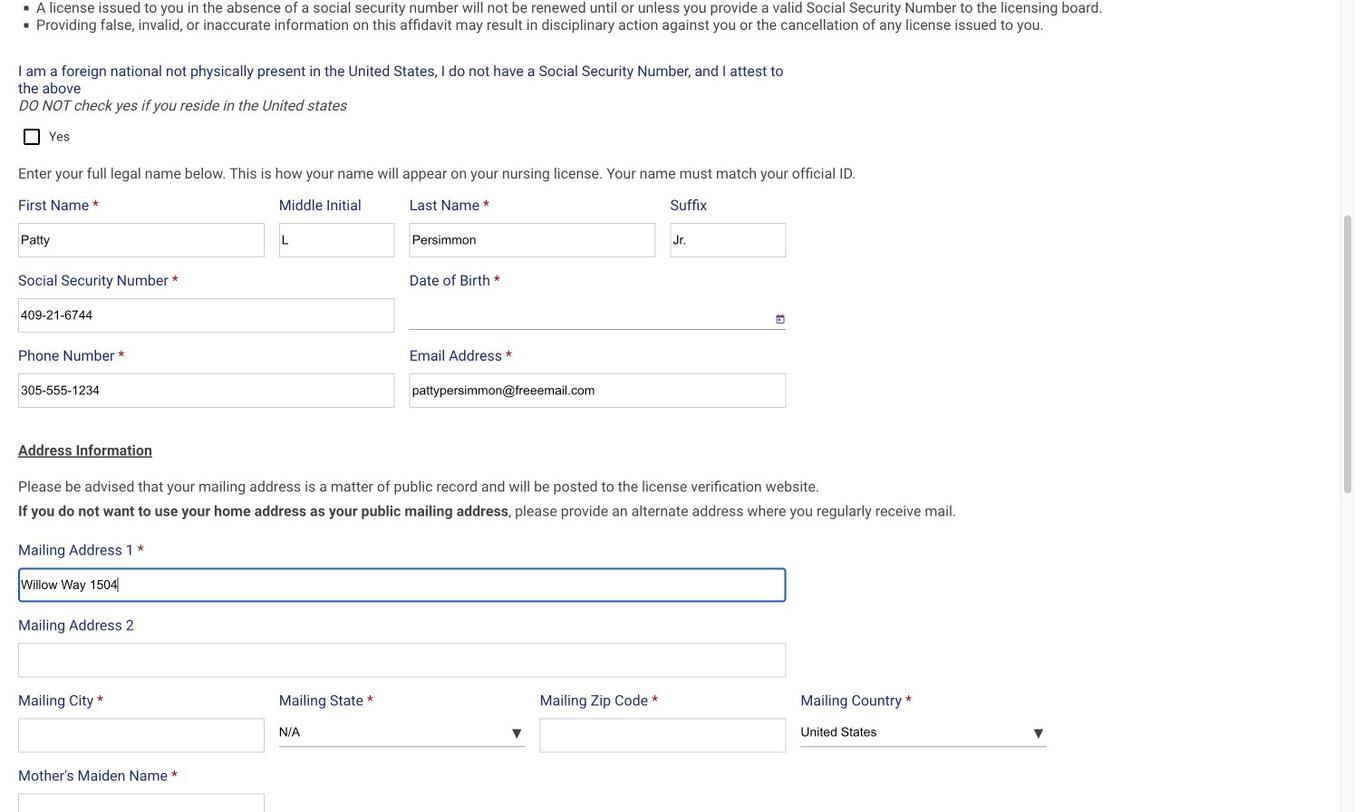 Task type: locate. For each thing, give the bounding box(es) containing it.
None text field
[[279, 223, 395, 257], [410, 223, 656, 257], [18, 719, 265, 753], [279, 223, 395, 257], [410, 223, 656, 257], [18, 719, 265, 753]]

None text field
[[18, 223, 265, 257], [670, 223, 786, 257], [410, 374, 786, 408], [18, 568, 786, 603], [18, 643, 786, 678], [540, 719, 786, 753], [18, 794, 265, 812], [18, 223, 265, 257], [670, 223, 786, 257], [410, 374, 786, 408], [18, 568, 786, 603], [18, 643, 786, 678], [540, 719, 786, 753], [18, 794, 265, 812]]

None field
[[410, 298, 761, 330]]



Task type: vqa. For each thing, say whether or not it's contained in the screenshot.
OPTION GROUP
no



Task type: describe. For each thing, give the bounding box(es) containing it.
Format: 111-111-1111 text field
[[18, 374, 395, 408]]

Format: 111-11-1111 text field
[[18, 298, 395, 333]]



